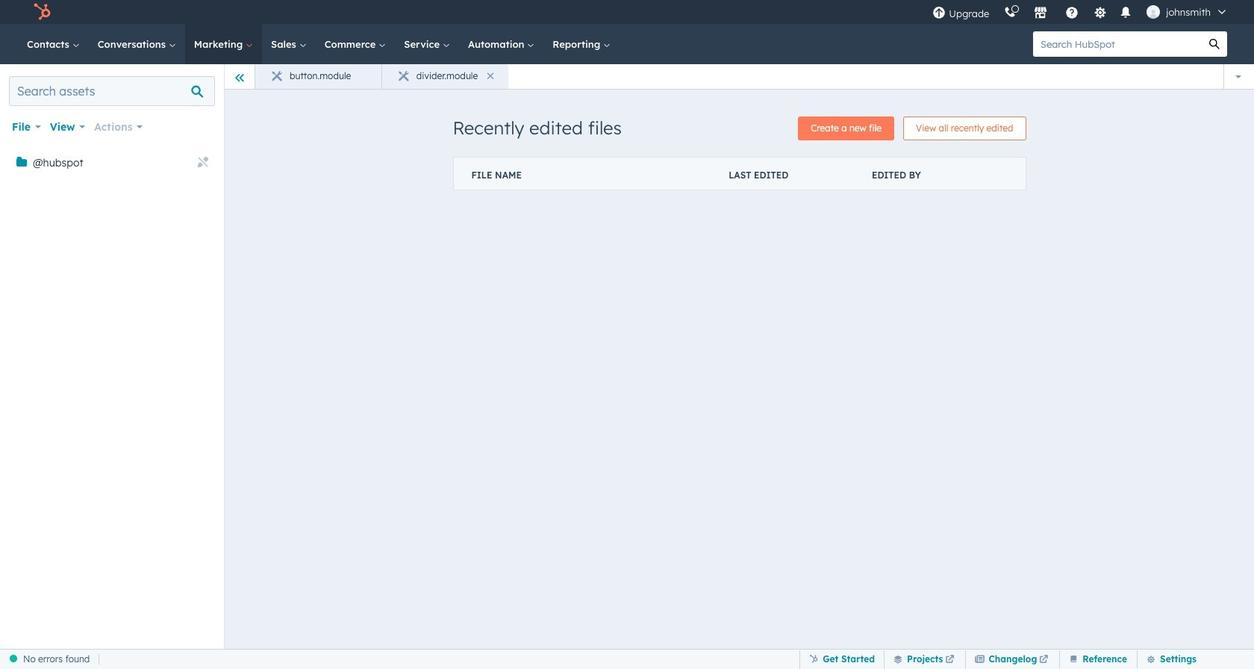 Task type: locate. For each thing, give the bounding box(es) containing it.
Search assets search field
[[9, 76, 215, 106]]

john smith image
[[1148, 5, 1161, 19]]

link opens in a new window image
[[1040, 651, 1049, 669], [1040, 655, 1049, 664]]

navigation
[[255, 64, 508, 90]]

link opens in a new window image
[[946, 651, 955, 669], [946, 655, 955, 664]]

menu
[[926, 0, 1237, 24]]

1 link opens in a new window image from the top
[[946, 651, 955, 669]]



Task type: vqa. For each thing, say whether or not it's contained in the screenshot.
2023
no



Task type: describe. For each thing, give the bounding box(es) containing it.
2 link opens in a new window image from the top
[[946, 655, 955, 664]]

Search HubSpot search field
[[1034, 31, 1203, 57]]

2 link opens in a new window image from the top
[[1040, 655, 1049, 664]]

marketplaces image
[[1035, 7, 1048, 20]]

1 link opens in a new window image from the top
[[1040, 651, 1049, 669]]



